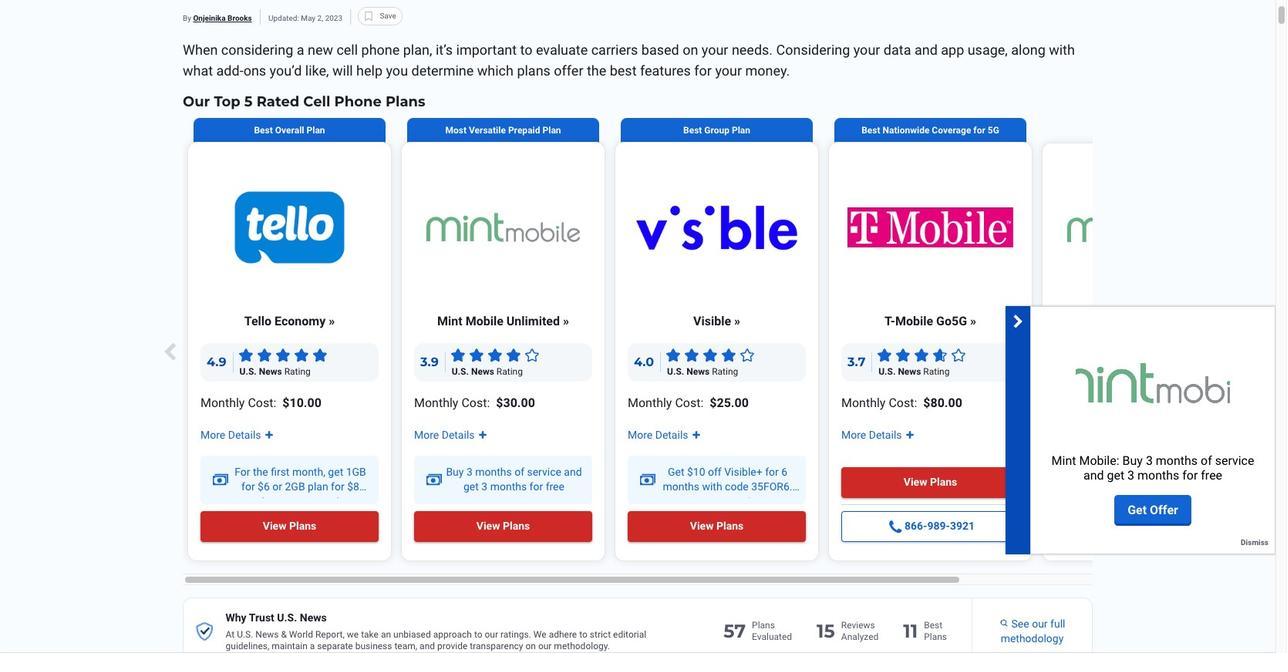 Task type: locate. For each thing, give the bounding box(es) containing it.
which
[[477, 63, 514, 79]]

the up '$6'
[[253, 466, 268, 478]]

0 vertical spatial on
[[683, 42, 698, 58]]

4 details from the left
[[869, 429, 902, 441]]

0 horizontal spatial our
[[485, 629, 498, 640]]

more details link up for on the bottom left of page
[[201, 425, 275, 443]]

view plans for monthly cost: $30.00
[[477, 520, 530, 532]]

phone
[[361, 42, 400, 58]]

our up the transparency
[[485, 629, 498, 640]]

3 plan from the left
[[732, 125, 751, 136]]

1 horizontal spatial the
[[587, 63, 607, 79]]

onjeinika
[[193, 14, 226, 22]]

cell
[[337, 42, 358, 58]]

a inside "why trust u.s. news at u.s. news & world report, we take an unbiased approach to our ratings. we adhere to strict editorial guidelines, maintain a separate business team, and provide transparency on our methodology."
[[310, 641, 315, 652]]

buy inside mint mobile: buy 3 months of service and get 3 months for free
[[1123, 454, 1143, 468]]

more
[[201, 429, 225, 441], [414, 429, 439, 441], [628, 429, 653, 441], [842, 429, 866, 441]]

1 rating from the left
[[284, 367, 311, 377]]

1 horizontal spatial buy
[[1087, 466, 1105, 479]]

» right visible
[[734, 314, 741, 329]]

group
[[705, 125, 730, 136]]

rating down '3.9 out of 5' element
[[497, 367, 523, 377]]

1 horizontal spatial |
[[349, 6, 353, 27]]

0 horizontal spatial of
[[515, 466, 525, 478]]

15
[[817, 620, 835, 643]]

plans inside 57 plans evaluated
[[752, 620, 775, 631]]

cost: for $25.00
[[675, 396, 704, 410]]

2 more from the left
[[414, 429, 439, 441]]

1 horizontal spatial plan
[[543, 125, 561, 136]]

visible
[[693, 314, 731, 329]]

our down we on the bottom left
[[538, 641, 552, 652]]

help
[[356, 63, 383, 79]]

will
[[332, 63, 353, 79]]

cost:
[[248, 396, 276, 410], [462, 396, 490, 410], [675, 396, 704, 410], [889, 396, 917, 410], [1103, 397, 1131, 411]]

more details up for on the bottom left of page
[[201, 429, 264, 441]]

4.0 out of 5 element
[[664, 346, 757, 365]]

it's
[[436, 42, 453, 58]]

5g
[[988, 125, 1000, 136]]

3 more details from the left
[[628, 429, 691, 441]]

u.s. right 4.9
[[240, 367, 257, 377]]

3921
[[950, 520, 975, 532]]

best left 'overall'
[[254, 125, 273, 136]]

mint up 3.9
[[437, 314, 463, 329]]

buy 3 months of service and get 3 months for free for leftmost buy 3 months of service and get 3 months for free link
[[446, 466, 582, 493]]

news down 4.0 out of 5 element
[[687, 367, 710, 377]]

u.s. news rating for $10.00
[[240, 367, 311, 377]]

$25.00
[[710, 396, 749, 410]]

our top 5 rated cell phone plans
[[183, 93, 425, 110]]

3
[[1146, 454, 1153, 468], [467, 466, 473, 478], [1108, 466, 1114, 479], [1128, 468, 1135, 483], [482, 481, 488, 493], [1123, 482, 1129, 494]]

0 horizontal spatial get
[[668, 466, 685, 478]]

monthly for monthly cost:
[[1055, 397, 1100, 411]]

the left best on the left top
[[587, 63, 607, 79]]

mobile:
[[1080, 454, 1120, 468]]

details down monthly cost: $30.00
[[442, 429, 475, 441]]

2 details from the left
[[442, 429, 475, 441]]

mint left mobile:
[[1052, 454, 1076, 468]]

to up plans
[[520, 42, 533, 58]]

u.s. news rating for $80.00
[[879, 367, 950, 377]]

4 more details link from the left
[[842, 425, 916, 443]]

monthly down 3.9
[[414, 396, 459, 410]]

buy 3 months of service and get 3 months for free down $30.00
[[446, 466, 582, 493]]

news down 4.9 out of 5 element
[[259, 367, 282, 377]]

visible » link
[[628, 313, 806, 331]]

cost: left $10.00
[[248, 396, 276, 410]]

view for monthly cost: $10.00
[[263, 520, 287, 532]]

and
[[915, 42, 938, 58], [564, 466, 582, 478], [1205, 466, 1223, 479], [1084, 468, 1104, 483], [420, 641, 435, 652]]

1 u.s. news rating from the left
[[240, 367, 311, 377]]

with right along
[[1049, 42, 1075, 58]]

go5g
[[937, 314, 967, 329]]

rating down 3.7 out of 5 element
[[924, 367, 950, 377]]

methodology
[[1001, 633, 1064, 645]]

the inside for the first month, get 1gb for $6 or 2gb plan for $8 (new customers)
[[253, 466, 268, 478]]

0 vertical spatial get
[[668, 466, 685, 478]]

determine
[[412, 63, 474, 79]]

0 vertical spatial mint
[[437, 314, 463, 329]]

important
[[456, 42, 517, 58]]

monthly for monthly cost: $25.00
[[628, 396, 672, 410]]

4 more from the left
[[842, 429, 866, 441]]

0 horizontal spatial plan
[[307, 125, 325, 136]]

monthly down the 3.7
[[842, 396, 886, 410]]

0 horizontal spatial mobile
[[466, 314, 504, 329]]

get inside for the first month, get 1gb for $6 or 2gb plan for $8 (new customers)
[[328, 466, 343, 478]]

0 horizontal spatial a
[[297, 42, 304, 58]]

brooks
[[228, 14, 252, 22]]

&
[[281, 629, 287, 640]]

of for leftmost buy 3 months of service and get 3 months for free link
[[515, 466, 525, 478]]

0 horizontal spatial service
[[527, 466, 562, 478]]

2 horizontal spatial our
[[1032, 618, 1048, 630]]

2 | from the left
[[349, 6, 353, 27]]

2 u.s. news rating from the left
[[452, 367, 523, 377]]

cost: left $30.00
[[462, 396, 490, 410]]

1 details from the left
[[228, 429, 261, 441]]

more details link down monthly cost: $80.00
[[842, 425, 916, 443]]

more details for monthly cost: $25.00
[[628, 429, 691, 441]]

and inside mint mobile: buy 3 months of service and get 3 months for free
[[1084, 468, 1104, 483]]

cost: for $10.00
[[248, 396, 276, 410]]

an
[[381, 629, 391, 640]]

cost: left $80.00
[[889, 396, 917, 410]]

1 horizontal spatial our
[[538, 641, 552, 652]]

service inside mint mobile: buy 3 months of service and get 3 months for free
[[1215, 454, 1255, 468]]

considering
[[776, 42, 850, 58]]

3 » from the left
[[734, 314, 741, 329]]

see our full methodology link
[[985, 617, 1080, 647]]

news down '3.9 out of 5' element
[[471, 367, 494, 377]]

u.s. for 4.0
[[667, 367, 684, 377]]

more details down monthly cost: $80.00
[[842, 429, 905, 441]]

1 horizontal spatial of
[[1156, 466, 1166, 479]]

mobile up '3.9 out of 5' element
[[466, 314, 504, 329]]

u.s. right 4.0
[[667, 367, 684, 377]]

on
[[683, 42, 698, 58], [526, 641, 536, 652]]

with up terms
[[702, 481, 723, 493]]

buy right mobile:
[[1123, 454, 1143, 468]]

rating for $80.00
[[924, 367, 950, 377]]

cell
[[303, 93, 330, 110]]

1 vertical spatial get
[[1128, 503, 1147, 517]]

0 horizontal spatial with
[[702, 481, 723, 493]]

and inside "why trust u.s. news at u.s. news & world report, we take an unbiased approach to our ratings. we adhere to strict editorial guidelines, maintain a separate business team, and provide transparency on our methodology."
[[420, 641, 435, 652]]

monthly down 4.9
[[201, 396, 245, 410]]

mint
[[437, 314, 463, 329], [1052, 454, 1076, 468]]

plans
[[517, 63, 551, 79]]

plan
[[307, 125, 325, 136], [543, 125, 561, 136], [732, 125, 751, 136]]

more for monthly cost: $25.00
[[628, 429, 653, 441]]

4.9 out of 5 element
[[236, 346, 329, 365]]

t-mobile go5g »
[[885, 314, 977, 329]]

3 u.s. news rating from the left
[[667, 367, 738, 377]]

best
[[610, 63, 637, 79]]

0 horizontal spatial buy
[[446, 466, 464, 478]]

to up methodology.
[[579, 629, 588, 640]]

» right "unlimited"
[[563, 314, 569, 329]]

u.s. up &
[[277, 612, 297, 624]]

1 more from the left
[[201, 429, 225, 441]]

mint mobile unlimited » link
[[414, 313, 592, 331]]

buy 3 months of service and get 3 months for free up get offer
[[1087, 466, 1223, 494]]

monthly cost: $25.00
[[628, 396, 749, 410]]

best group plan
[[683, 125, 751, 136]]

| right brooks
[[258, 6, 262, 27]]

2 horizontal spatial service
[[1215, 454, 1255, 468]]

get inside get $10 off visible+ for 6 months with code 35for6. terms apply.
[[668, 466, 685, 478]]

0 horizontal spatial the
[[253, 466, 268, 478]]

1 more details from the left
[[201, 429, 264, 441]]

1 vertical spatial with
[[702, 481, 723, 493]]

details down monthly cost: $10.00 at left
[[228, 429, 261, 441]]

1 horizontal spatial buy 3 months of service and get 3 months for free link
[[1061, 463, 1227, 499]]

on inside when considering a new cell phone plan, it's important to evaluate carriers based on your needs. considering your data and app usage, along with what add-ons you'd like, will help you determine which plans offer the best features for your money.
[[683, 42, 698, 58]]

2 mobile from the left
[[895, 314, 933, 329]]

for inside when considering a new cell phone plan, it's important to evaluate carriers based on your needs. considering your data and app usage, along with what add-ons you'd like, will help you determine which plans offer the best features for your money.
[[695, 63, 712, 79]]

get for get $10 off visible+ for 6 months with code 35for6. terms apply.
[[668, 466, 685, 478]]

month,
[[292, 466, 325, 478]]

more details down monthly cost: $30.00
[[414, 429, 477, 441]]

mint inside mint mobile: buy 3 months of service and get 3 months for free
[[1052, 454, 1076, 468]]

1 vertical spatial on
[[526, 641, 536, 652]]

data
[[884, 42, 911, 58]]

code
[[725, 481, 749, 493]]

on down we on the bottom left
[[526, 641, 536, 652]]

to up the transparency
[[474, 629, 483, 640]]

1 horizontal spatial with
[[1049, 42, 1075, 58]]

» right go5g
[[970, 314, 977, 329]]

our up methodology at bottom
[[1032, 618, 1048, 630]]

a left new
[[297, 42, 304, 58]]

visible+
[[724, 466, 763, 478]]

0 horizontal spatial to
[[474, 629, 483, 640]]

3.9
[[420, 355, 439, 370]]

u.s. news rating down 4.9 out of 5 element
[[240, 367, 311, 377]]

2 horizontal spatial plan
[[732, 125, 751, 136]]

plan right 'overall'
[[307, 125, 325, 136]]

service for the right buy 3 months of service and get 3 months for free link
[[1168, 466, 1203, 479]]

take
[[361, 629, 379, 640]]

best right 11
[[924, 620, 943, 631]]

more down monthly cost: $30.00
[[414, 429, 439, 441]]

2 more details link from the left
[[414, 425, 488, 443]]

rating down 4.9 out of 5 element
[[284, 367, 311, 377]]

tello economy »
[[244, 314, 335, 329]]

» inside visible » link
[[734, 314, 741, 329]]

with
[[1049, 42, 1075, 58], [702, 481, 723, 493]]

buy 3 months of service and get 3 months for free for the right buy 3 months of service and get 3 months for free link
[[1087, 466, 1223, 494]]

more details link down monthly cost: $25.00
[[628, 425, 702, 443]]

0 horizontal spatial on
[[526, 641, 536, 652]]

1 » from the left
[[329, 314, 335, 329]]

11 best plans
[[904, 620, 947, 643]]

our
[[183, 93, 210, 110]]

versatile
[[469, 125, 506, 136]]

the inside when considering a new cell phone plan, it's important to evaluate carriers based on your needs. considering your data and app usage, along with what add-ons you'd like, will help you determine which plans offer the best features for your money.
[[587, 63, 607, 79]]

» right economy
[[329, 314, 335, 329]]

view plans link for monthly cost: $30.00
[[414, 511, 592, 542]]

» inside tello economy » link
[[329, 314, 335, 329]]

1 vertical spatial a
[[310, 641, 315, 652]]

2 horizontal spatial to
[[579, 629, 588, 640]]

u.s. right 3.9
[[452, 367, 469, 377]]

1 horizontal spatial get
[[1128, 503, 1147, 517]]

best for tello
[[254, 125, 273, 136]]

your down needs.
[[715, 63, 742, 79]]

free for leftmost buy 3 months of service and get 3 months for free link
[[546, 481, 565, 493]]

2 horizontal spatial buy
[[1123, 454, 1143, 468]]

cost: left $25.00 at the right of page
[[675, 396, 704, 410]]

1 horizontal spatial mobile
[[895, 314, 933, 329]]

best for t-
[[862, 125, 881, 136]]

u.s. news rating down 4.0 out of 5 element
[[667, 367, 738, 377]]

the
[[587, 63, 607, 79], [253, 466, 268, 478]]

top
[[214, 93, 240, 110]]

1 horizontal spatial buy 3 months of service and get 3 months for free
[[1087, 466, 1223, 494]]

best left nationwide
[[862, 125, 881, 136]]

0 horizontal spatial mint
[[437, 314, 463, 329]]

details for $10.00
[[228, 429, 261, 441]]

based
[[642, 42, 679, 58]]

0 horizontal spatial |
[[258, 6, 262, 27]]

more details link down monthly cost: $30.00
[[414, 425, 488, 443]]

app
[[941, 42, 964, 58]]

best for visible
[[683, 125, 702, 136]]

0 vertical spatial a
[[297, 42, 304, 58]]

rating for $30.00
[[497, 367, 523, 377]]

plans inside 11 best plans
[[924, 632, 947, 643]]

news down 3.7 out of 5 element
[[898, 367, 921, 377]]

1 vertical spatial the
[[253, 466, 268, 478]]

1 more details link from the left
[[201, 425, 275, 443]]

get left the offer
[[1128, 503, 1147, 517]]

buy down monthly cost: $30.00
[[446, 466, 464, 478]]

details down monthly cost: $80.00
[[869, 429, 902, 441]]

best inside 11 best plans
[[924, 620, 943, 631]]

coverage
[[932, 125, 971, 136]]

for
[[695, 63, 712, 79], [974, 125, 986, 136], [765, 466, 779, 478], [1183, 468, 1198, 483], [241, 481, 255, 493], [331, 481, 345, 493], [530, 481, 543, 493], [1171, 482, 1184, 494]]

monthly down the nan
[[1055, 397, 1100, 411]]

for inside mint mobile: buy 3 months of service and get 3 months for free
[[1183, 468, 1198, 483]]

more details down monthly cost: $25.00
[[628, 429, 691, 441]]

4 rating from the left
[[924, 367, 950, 377]]

get for get offer
[[1128, 503, 1147, 517]]

2 rating from the left
[[497, 367, 523, 377]]

1 horizontal spatial mint
[[1052, 454, 1076, 468]]

news for $80.00
[[898, 367, 921, 377]]

monthly for monthly cost: $10.00
[[201, 396, 245, 410]]

2 horizontal spatial of
[[1201, 454, 1212, 468]]

more down monthly cost: $80.00
[[842, 429, 866, 441]]

11
[[904, 620, 918, 643]]

1 horizontal spatial a
[[310, 641, 315, 652]]

analyzed
[[841, 632, 879, 643]]

1 plan from the left
[[307, 125, 325, 136]]

view plans
[[904, 476, 957, 488], [263, 520, 316, 532], [477, 520, 530, 532], [690, 520, 744, 532]]

4 » from the left
[[970, 314, 977, 329]]

best left group
[[683, 125, 702, 136]]

1 mobile from the left
[[466, 314, 504, 329]]

why trust u.s. news at u.s. news & world report, we take an unbiased approach to our ratings. we adhere to strict editorial guidelines, maintain a separate business team, and provide transparency on our methodology.
[[226, 612, 647, 652]]

u.s. right the 3.7
[[879, 367, 896, 377]]

news for $30.00
[[471, 367, 494, 377]]

35for6.
[[751, 481, 793, 493]]

3.9 out of 5 element
[[449, 346, 541, 365]]

0 vertical spatial the
[[587, 63, 607, 79]]

u.s. news rating
[[240, 367, 311, 377], [452, 367, 523, 377], [667, 367, 738, 377], [879, 367, 950, 377]]

plan right group
[[732, 125, 751, 136]]

more down monthly cost: $25.00
[[628, 429, 653, 441]]

rating down 4.0 out of 5 element
[[712, 367, 738, 377]]

details down monthly cost: $25.00
[[655, 429, 688, 441]]

most versatile prepaid plan
[[445, 125, 561, 136]]

get inside mint mobile: buy 3 months of service and get 3 months for free
[[1107, 468, 1125, 483]]

| right 2023
[[349, 6, 353, 27]]

monthly down 4.0
[[628, 396, 672, 410]]

plan
[[308, 481, 328, 493]]

0 horizontal spatial buy 3 months of service and get 3 months for free link
[[420, 462, 586, 498]]

mobile up 3.7 out of 5 element
[[895, 314, 933, 329]]

why
[[226, 612, 247, 624]]

view plans link for monthly cost: $25.00
[[628, 511, 806, 542]]

buy down monthly cost: on the bottom of the page
[[1087, 466, 1105, 479]]

1 vertical spatial mint
[[1052, 454, 1076, 468]]

prepaid
[[508, 125, 540, 136]]

more down monthly cost: $10.00 at left
[[201, 429, 225, 441]]

view for monthly cost: $30.00
[[477, 520, 500, 532]]

provide
[[437, 641, 468, 652]]

4 more details from the left
[[842, 429, 905, 441]]

u.s. news rating for $30.00
[[452, 367, 523, 377]]

rating
[[284, 367, 311, 377], [497, 367, 523, 377], [712, 367, 738, 377], [924, 367, 950, 377]]

details for $30.00
[[442, 429, 475, 441]]

2 » from the left
[[563, 314, 569, 329]]

on right the based
[[683, 42, 698, 58]]

new
[[308, 42, 333, 58]]

1 horizontal spatial service
[[1168, 466, 1203, 479]]

2 more details from the left
[[414, 429, 477, 441]]

and inside when considering a new cell phone plan, it's important to evaluate carriers based on your needs. considering your data and app usage, along with what add-ons you'd like, will help you determine which plans offer the best features for your money.
[[915, 42, 938, 58]]

more for monthly cost: $30.00
[[414, 429, 439, 441]]

0 horizontal spatial buy 3 months of service and get 3 months for free
[[446, 466, 582, 493]]

monthly for monthly cost: $30.00
[[414, 396, 459, 410]]

1 horizontal spatial to
[[520, 42, 533, 58]]

get left $10 on the bottom of the page
[[668, 466, 685, 478]]

plan right prepaid on the top of page
[[543, 125, 561, 136]]

get
[[328, 466, 343, 478], [1107, 468, 1125, 483], [464, 481, 479, 493], [1105, 482, 1120, 494]]

4 u.s. news rating from the left
[[879, 367, 950, 377]]

3 more details link from the left
[[628, 425, 702, 443]]

u.s. news rating down 3.7 out of 5 element
[[879, 367, 950, 377]]

u.s. news rating down '3.9 out of 5' element
[[452, 367, 523, 377]]

u.s.
[[240, 367, 257, 377], [452, 367, 469, 377], [667, 367, 684, 377], [879, 367, 896, 377], [277, 612, 297, 624], [237, 629, 253, 640]]

a down world at the bottom of page
[[310, 641, 315, 652]]

u.s. news rating for $25.00
[[667, 367, 738, 377]]

3 details from the left
[[655, 429, 688, 441]]

» inside mint mobile unlimited » link
[[563, 314, 569, 329]]

unbiased
[[393, 629, 431, 640]]

3 more from the left
[[628, 429, 653, 441]]

3 rating from the left
[[712, 367, 738, 377]]

more details link for monthly cost: $10.00
[[201, 425, 275, 443]]

1 horizontal spatial on
[[683, 42, 698, 58]]

0 vertical spatial with
[[1049, 42, 1075, 58]]



Task type: describe. For each thing, give the bounding box(es) containing it.
$10
[[687, 466, 705, 478]]

rating for $25.00
[[712, 367, 738, 377]]

your left data
[[854, 42, 880, 58]]

dismiss
[[1241, 538, 1269, 547]]

more details for monthly cost: $30.00
[[414, 429, 477, 441]]

business
[[355, 641, 392, 652]]

news for $10.00
[[259, 367, 282, 377]]

customers)
[[286, 496, 341, 508]]

view plans link for monthly cost: $10.00
[[201, 511, 379, 542]]

more details for monthly cost: $10.00
[[201, 429, 264, 441]]

free for the right buy 3 months of service and get 3 months for free link
[[1187, 482, 1206, 494]]

for the first month, get 1gb for $6 or 2gb plan for $8 (new customers) link
[[207, 462, 373, 508]]

rated
[[257, 93, 300, 110]]

along
[[1012, 42, 1046, 58]]

offer
[[554, 63, 584, 79]]

of inside mint mobile: buy 3 months of service and get 3 months for free
[[1201, 454, 1212, 468]]

when considering a new cell phone plan, it's important to evaluate carriers based on your needs. considering your data and app usage, along with what add-ons you'd like, will help you determine which plans offer the best features for your money.
[[183, 42, 1075, 79]]

» inside the t-mobile go5g » link
[[970, 314, 977, 329]]

apply.
[[730, 496, 758, 508]]

3.7
[[848, 355, 866, 370]]

you'd
[[270, 63, 302, 79]]

off
[[708, 466, 722, 478]]

t-mobile go5g » link
[[842, 313, 1020, 331]]

plan for visible »
[[732, 125, 751, 136]]

details for $25.00
[[655, 429, 688, 441]]

monthly for monthly cost: $80.00
[[842, 396, 886, 410]]

more details for monthly cost: $80.00
[[842, 429, 905, 441]]

full
[[1051, 618, 1066, 630]]

of for the right buy 3 months of service and get 3 months for free link
[[1156, 466, 1166, 479]]

best overall plan
[[254, 125, 325, 136]]

more details link for monthly cost: $30.00
[[414, 425, 488, 443]]

more details link for monthly cost: $25.00
[[628, 425, 702, 443]]

evaluate
[[536, 42, 588, 58]]

separate
[[317, 641, 353, 652]]

1 | from the left
[[258, 6, 262, 27]]

details for $80.00
[[869, 429, 902, 441]]

ons
[[243, 63, 266, 79]]

more details link for monthly cost: $80.00
[[842, 425, 916, 443]]

$8
[[347, 481, 359, 493]]

needs.
[[732, 42, 773, 58]]

a inside when considering a new cell phone plan, it's important to evaluate carriers based on your needs. considering your data and app usage, along with what add-ons you'd like, will help you determine which plans offer the best features for your money.
[[297, 42, 304, 58]]

u.s. for 3.9
[[452, 367, 469, 377]]

you
[[386, 63, 408, 79]]

u.s. for 3.7
[[879, 367, 896, 377]]

news for $25.00
[[687, 367, 710, 377]]

news left &
[[256, 629, 279, 640]]

editorial
[[613, 629, 647, 640]]

buy for leftmost buy 3 months of service and get 3 months for free link
[[446, 466, 464, 478]]

with inside when considering a new cell phone plan, it's important to evaluate carriers based on your needs. considering your data and app usage, along with what add-ons you'd like, will help you determine which plans offer the best features for your money.
[[1049, 42, 1075, 58]]

cost: for $30.00
[[462, 396, 490, 410]]

view plans for monthly cost: $25.00
[[690, 520, 744, 532]]

free inside mint mobile: buy 3 months of service and get 3 months for free
[[1201, 468, 1223, 483]]

carriers
[[591, 42, 638, 58]]

more for monthly cost: $10.00
[[201, 429, 225, 441]]

may
[[301, 14, 316, 22]]

ratings.
[[501, 629, 531, 640]]

57 plans evaluated
[[724, 620, 792, 643]]

cost: up mobile:
[[1103, 397, 1131, 411]]

news up world at the bottom of page
[[300, 612, 327, 624]]

57
[[724, 620, 746, 643]]

mint for mint mobile: buy 3 months of service and get 3 months for free
[[1052, 454, 1076, 468]]

offer
[[1150, 503, 1179, 517]]

tello
[[244, 314, 272, 329]]

world
[[289, 629, 313, 640]]

monthly cost: $80.00
[[842, 396, 963, 410]]

on inside "why trust u.s. news at u.s. news & world report, we take an unbiased approach to our ratings. we adhere to strict editorial guidelines, maintain a separate business team, and provide transparency on our methodology."
[[526, 641, 536, 652]]

usage,
[[968, 42, 1008, 58]]

months inside get $10 off visible+ for 6 months with code 35for6. terms apply.
[[663, 481, 700, 493]]

visible »
[[693, 314, 741, 329]]

we
[[347, 629, 359, 640]]

updated:
[[268, 14, 299, 22]]

like,
[[305, 63, 329, 79]]

by onjeinika brooks | updated: may 2, 2023 |
[[183, 6, 353, 27]]

nationwide
[[883, 125, 930, 136]]

866-
[[905, 520, 928, 532]]

reviews
[[841, 620, 875, 631]]

when
[[183, 42, 218, 58]]

6
[[782, 466, 788, 478]]

save
[[380, 12, 396, 20]]

unlimited
[[507, 314, 560, 329]]

see
[[1012, 618, 1030, 630]]

mobile for t-
[[895, 314, 933, 329]]

4.0
[[634, 355, 654, 370]]

u.s. for 4.9
[[240, 367, 257, 377]]

$30.00
[[496, 396, 535, 410]]

phone
[[334, 93, 382, 110]]

or
[[273, 481, 282, 493]]

we
[[534, 629, 547, 640]]

u.s. up guidelines,
[[237, 629, 253, 640]]

tello economy » link
[[201, 313, 379, 331]]

866-989-3921
[[905, 520, 975, 532]]

mobile for mint
[[466, 314, 504, 329]]

get offer
[[1128, 503, 1179, 517]]

monthly cost: $10.00
[[201, 396, 322, 410]]

transparency
[[470, 641, 523, 652]]

(new
[[260, 496, 283, 508]]

monthly cost:
[[1055, 397, 1131, 411]]

best nationwide coverage for 5g
[[862, 125, 1000, 136]]

to inside when considering a new cell phone plan, it's important to evaluate carriers based on your needs. considering your data and app usage, along with what add-ons you'd like, will help you determine which plans offer the best features for your money.
[[520, 42, 533, 58]]

view for monthly cost: $25.00
[[690, 520, 714, 532]]

view plans for monthly cost: $10.00
[[263, 520, 316, 532]]

cost: for $80.00
[[889, 396, 917, 410]]

get $10 off visible+ for 6 months with code 35for6. terms apply.
[[663, 466, 793, 508]]

our inside "see our full methodology"
[[1032, 618, 1048, 630]]

strict
[[590, 629, 611, 640]]

3.7 out of 5 element
[[876, 346, 968, 365]]

money.
[[746, 63, 790, 79]]

considering
[[221, 42, 293, 58]]

plan,
[[403, 42, 432, 58]]

mint for mint mobile unlimited »
[[437, 314, 463, 329]]

rating for $10.00
[[284, 367, 311, 377]]

service for leftmost buy 3 months of service and get 3 months for free link
[[527, 466, 562, 478]]

for inside get $10 off visible+ for 6 months with code 35for6. terms apply.
[[765, 466, 779, 478]]

plan for tello economy »
[[307, 125, 325, 136]]

1gb
[[346, 466, 366, 478]]

$10.00
[[283, 396, 322, 410]]

team,
[[395, 641, 417, 652]]

989-
[[928, 520, 950, 532]]

more for monthly cost: $80.00
[[842, 429, 866, 441]]

2 plan from the left
[[543, 125, 561, 136]]

your left needs.
[[702, 42, 729, 58]]

with inside get $10 off visible+ for 6 months with code 35for6. terms apply.
[[702, 481, 723, 493]]

$6
[[258, 481, 270, 493]]

2023
[[325, 14, 343, 22]]

5
[[244, 93, 253, 110]]

buy for the right buy 3 months of service and get 3 months for free link
[[1087, 466, 1105, 479]]

onjeinika brooks link
[[193, 14, 252, 22]]

methodology.
[[554, 641, 610, 652]]

15 reviews analyzed
[[817, 620, 879, 643]]

evaluated
[[752, 632, 792, 643]]



Task type: vqa. For each thing, say whether or not it's contained in the screenshot.
DATA EXPLORER
no



